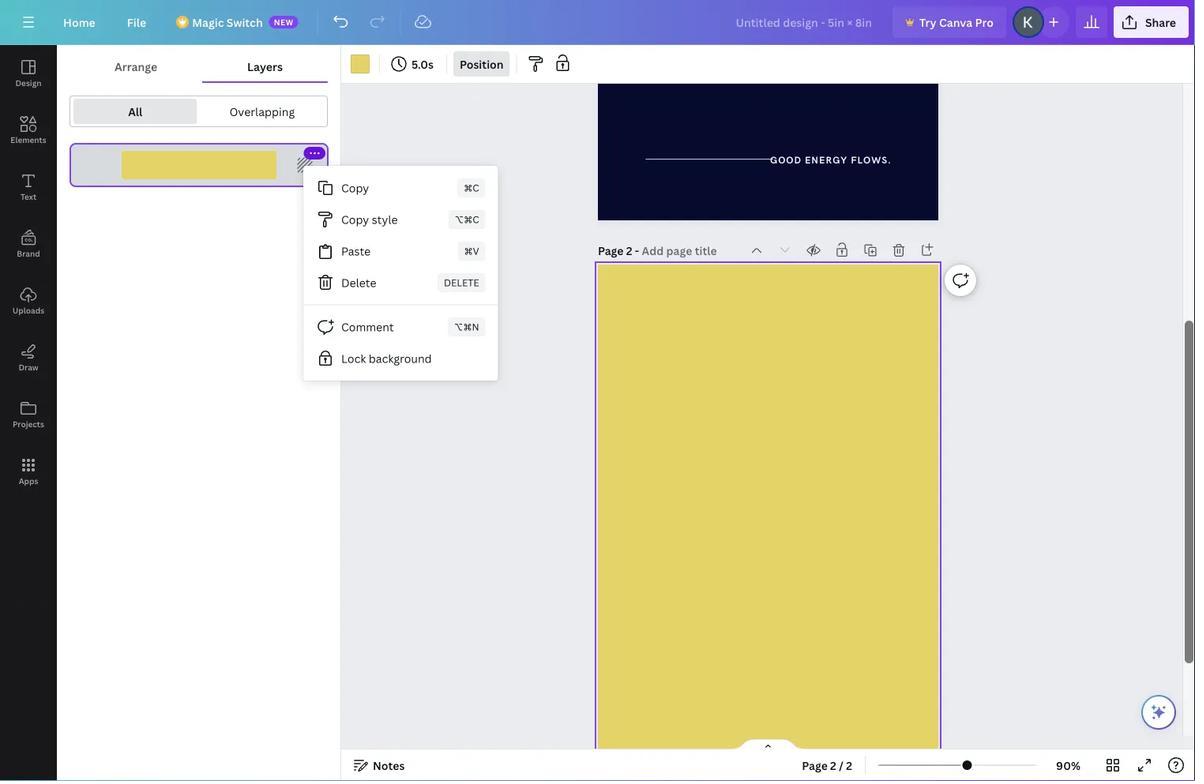 Task type: vqa. For each thing, say whether or not it's contained in the screenshot.
'⌘C'
yes



Task type: locate. For each thing, give the bounding box(es) containing it.
try canva pro
[[920, 15, 994, 30]]

2 horizontal spatial 2
[[847, 758, 853, 773]]

home link
[[51, 6, 108, 38]]

notes
[[373, 758, 405, 773]]

draw
[[19, 362, 38, 373]]

magic
[[192, 15, 224, 30]]

side panel tab list
[[0, 45, 57, 500]]

lock background button
[[304, 343, 499, 375]]

1 copy from the top
[[341, 181, 369, 196]]

energy
[[805, 155, 848, 166]]

copy up copy style
[[341, 181, 369, 196]]

magic switch
[[192, 15, 263, 30]]

comment
[[341, 320, 394, 335]]

delete
[[341, 275, 377, 290]]

5.0s button
[[387, 51, 440, 77]]

projects button
[[0, 387, 57, 443]]

design
[[15, 77, 42, 88]]

2
[[627, 243, 633, 258], [831, 758, 837, 773], [847, 758, 853, 773]]

style
[[372, 212, 398, 227]]

copy
[[341, 181, 369, 196], [341, 212, 369, 227]]

2 left /
[[831, 758, 837, 773]]

page left /
[[803, 758, 828, 773]]

2 right /
[[847, 758, 853, 773]]

delete
[[444, 276, 480, 289]]

main menu bar
[[0, 0, 1196, 45]]

try canva pro button
[[893, 6, 1007, 38]]

-
[[635, 243, 640, 258]]

0 vertical spatial page
[[598, 243, 624, 258]]

brand button
[[0, 216, 57, 273]]

#e8d253 image
[[351, 55, 370, 74]]

good energy flows.
[[771, 155, 892, 166]]

2 left -
[[627, 243, 633, 258]]

⌥⌘c
[[455, 213, 480, 226]]

1 horizontal spatial page
[[803, 758, 828, 773]]

page 2 / 2
[[803, 758, 853, 773]]

copy left style
[[341, 212, 369, 227]]

page left -
[[598, 243, 624, 258]]

0 horizontal spatial 2
[[627, 243, 633, 258]]

page 2 -
[[598, 243, 642, 258]]

design button
[[0, 45, 57, 102]]

1 vertical spatial page
[[803, 758, 828, 773]]

#e8d253 image
[[351, 55, 370, 74]]

good
[[771, 155, 802, 166]]

text
[[20, 191, 36, 202]]

overlapping
[[230, 104, 295, 119]]

page
[[598, 243, 624, 258], [803, 758, 828, 773]]

layers
[[247, 59, 283, 74]]

1 vertical spatial copy
[[341, 212, 369, 227]]

position button
[[454, 51, 510, 77]]

position
[[460, 57, 504, 72]]

paste
[[341, 244, 371, 259]]

0 horizontal spatial page
[[598, 243, 624, 258]]

apps button
[[0, 443, 57, 500]]

file
[[127, 15, 146, 30]]

1 horizontal spatial 2
[[831, 758, 837, 773]]

copy for copy
[[341, 181, 369, 196]]

page inside button
[[803, 758, 828, 773]]

flows.
[[851, 155, 892, 166]]

0 vertical spatial copy
[[341, 181, 369, 196]]

2 copy from the top
[[341, 212, 369, 227]]



Task type: describe. For each thing, give the bounding box(es) containing it.
lock background
[[341, 351, 432, 366]]

layers button
[[202, 51, 328, 81]]

apps
[[19, 476, 38, 487]]

switch
[[227, 15, 263, 30]]

⌘c
[[464, 181, 480, 194]]

/
[[840, 758, 844, 773]]

Overlapping button
[[200, 99, 324, 124]]

copy style
[[341, 212, 398, 227]]

copy for copy style
[[341, 212, 369, 227]]

canva
[[940, 15, 973, 30]]

new
[[274, 17, 294, 27]]

background
[[369, 351, 432, 366]]

notes button
[[348, 753, 411, 779]]

Page title text field
[[642, 243, 719, 258]]

elements
[[10, 134, 46, 145]]

90% button
[[1043, 753, 1095, 779]]

⌥⌘n
[[454, 321, 480, 334]]

projects
[[13, 419, 44, 430]]

canva assistant image
[[1150, 704, 1169, 722]]

page for page 2 -
[[598, 243, 624, 258]]

text button
[[0, 159, 57, 216]]

file button
[[114, 6, 159, 38]]

uploads
[[13, 305, 44, 316]]

share
[[1146, 15, 1177, 30]]

90%
[[1057, 758, 1081, 773]]

try
[[920, 15, 937, 30]]

all
[[128, 104, 143, 119]]

share button
[[1114, 6, 1190, 38]]

elements button
[[0, 102, 57, 159]]

All button
[[74, 99, 197, 124]]

page 2 / 2 button
[[796, 753, 859, 779]]

arrange
[[115, 59, 157, 74]]

Design title text field
[[724, 6, 887, 38]]

pro
[[976, 15, 994, 30]]

5.0s
[[412, 57, 434, 72]]

⌘v
[[464, 245, 480, 258]]

uploads button
[[0, 273, 57, 330]]

home
[[63, 15, 95, 30]]

brand
[[17, 248, 40, 259]]

2 for /
[[831, 758, 837, 773]]

arrange button
[[70, 51, 202, 81]]

draw button
[[0, 330, 57, 387]]

2 for -
[[627, 243, 633, 258]]

lock
[[341, 351, 366, 366]]

page for page 2 / 2
[[803, 758, 828, 773]]

show pages image
[[731, 739, 807, 752]]



